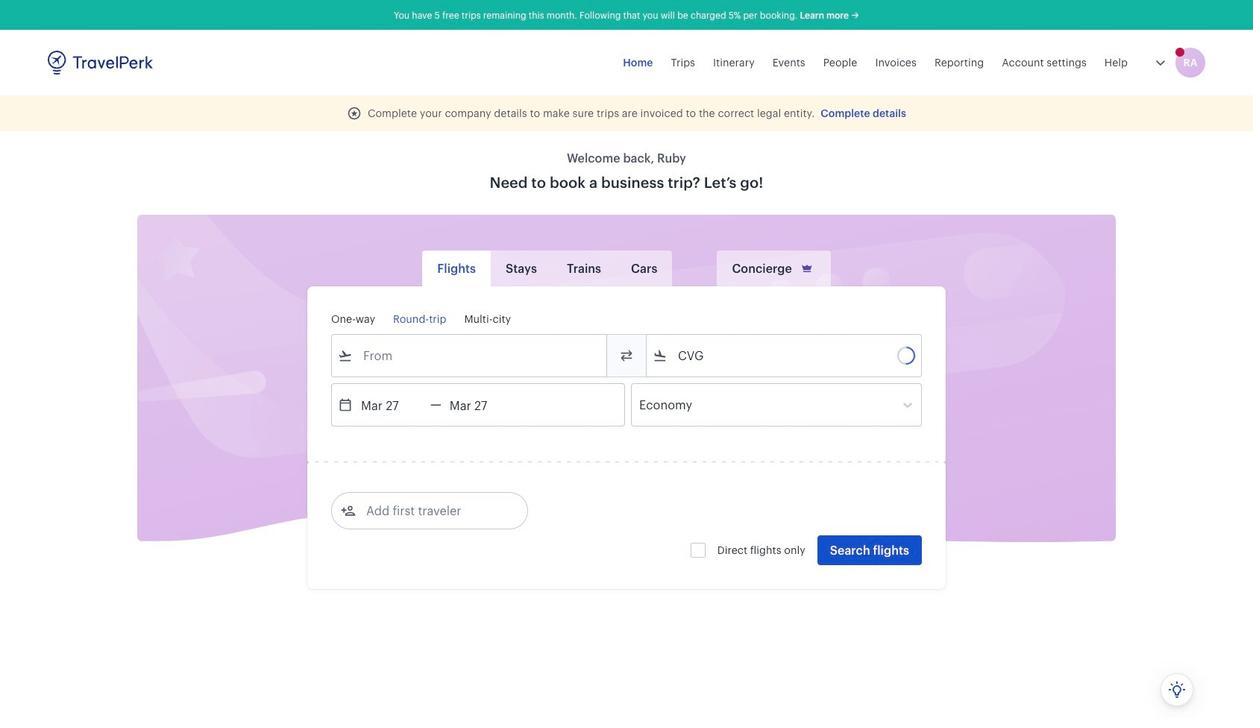 Task type: locate. For each thing, give the bounding box(es) containing it.
To search field
[[668, 344, 902, 368]]

From search field
[[353, 344, 587, 368]]



Task type: describe. For each thing, give the bounding box(es) containing it.
Add first traveler search field
[[356, 499, 511, 523]]

Depart text field
[[353, 384, 430, 426]]

Return text field
[[442, 384, 519, 426]]



